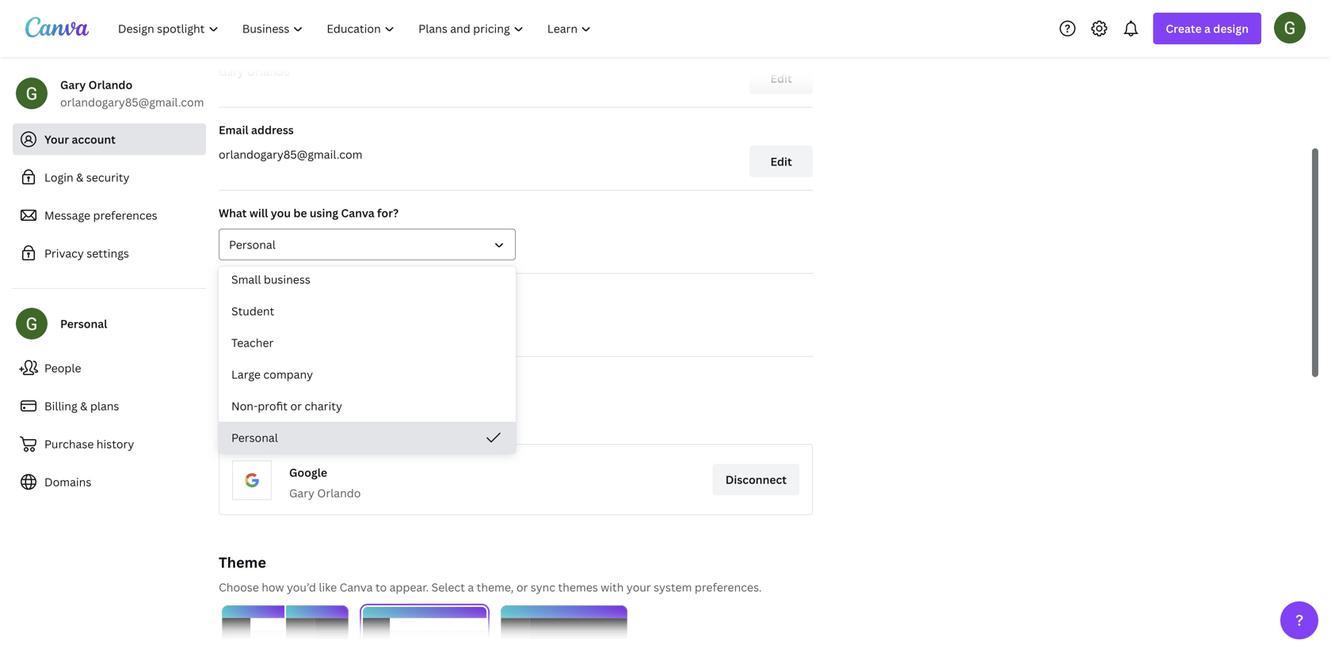 Task type: vqa. For each thing, say whether or not it's contained in the screenshot.
Google
yes



Task type: describe. For each thing, give the bounding box(es) containing it.
accounts
[[315, 372, 364, 387]]

you for will
[[271, 206, 291, 221]]

billing & plans
[[44, 399, 119, 414]]

large company option
[[219, 359, 516, 391]]

using
[[310, 206, 338, 221]]

or inside theme choose how you'd like canva to appear. select a theme, or sync themes with your system preferences.
[[516, 580, 528, 595]]

or inside button
[[290, 399, 302, 414]]

student button
[[219, 296, 516, 327]]

billing & plans link
[[13, 391, 206, 422]]

select
[[432, 580, 465, 595]]

profit
[[258, 399, 288, 414]]

google
[[289, 466, 327, 481]]

choose
[[219, 580, 259, 595]]

will
[[249, 206, 268, 221]]

list box containing small business
[[219, 264, 516, 454]]

to left the log
[[335, 416, 347, 431]]

billing
[[44, 399, 77, 414]]

disconnect button
[[713, 464, 800, 496]]

teacher
[[231, 336, 274, 351]]

you for that
[[291, 416, 311, 431]]

non-
[[231, 399, 258, 414]]

what
[[219, 206, 247, 221]]

what will you be using canva for?
[[219, 206, 399, 221]]

history
[[97, 437, 134, 452]]

create a design
[[1166, 21, 1249, 36]]

in
[[368, 416, 378, 431]]

plans
[[90, 399, 119, 414]]

gary inside google gary orlando
[[289, 486, 315, 501]]

1 vertical spatial personal
[[60, 317, 107, 332]]

social
[[281, 372, 312, 387]]

orlando for gary orlando edit
[[247, 64, 290, 79]]

create
[[1166, 21, 1202, 36]]

0 vertical spatial personal
[[229, 237, 276, 252]]

canva for what
[[341, 206, 375, 221]]

large company
[[231, 367, 313, 382]]

people
[[44, 361, 81, 376]]

message preferences link
[[13, 200, 206, 231]]

email
[[219, 122, 249, 137]]

0 vertical spatial orlandogary85@gmail.com
[[60, 95, 204, 110]]

large company button
[[219, 359, 516, 391]]

1 vertical spatial orlandogary85@gmail.com
[[219, 147, 362, 162]]

services
[[219, 416, 264, 431]]

for?
[[377, 206, 399, 221]]

edit inside button
[[770, 154, 792, 169]]

log
[[349, 416, 366, 431]]

design
[[1213, 21, 1249, 36]]

1 vertical spatial canva
[[395, 416, 428, 431]]

privacy settings link
[[13, 238, 206, 269]]

connected social accounts
[[219, 372, 364, 387]]

people link
[[13, 353, 206, 384]]

small
[[231, 272, 261, 287]]

settings
[[87, 246, 129, 261]]

small business button
[[219, 264, 516, 296]]

message
[[44, 208, 90, 223]]

personal inside option
[[231, 431, 278, 446]]

teacher option
[[219, 327, 516, 359]]

purchase
[[44, 437, 94, 452]]

to inside theme choose how you'd like canva to appear. select a theme, or sync themes with your system preferences.
[[375, 580, 387, 595]]



Task type: locate. For each thing, give the bounding box(es) containing it.
0 vertical spatial canva
[[341, 206, 375, 221]]

2 horizontal spatial orlando
[[317, 486, 361, 501]]

your account link
[[13, 124, 206, 155]]

gary orlando edit
[[219, 64, 792, 86]]

edit button
[[750, 63, 813, 94], [750, 146, 813, 177]]

language
[[219, 289, 270, 304]]

to left appear.
[[375, 580, 387, 595]]

0 vertical spatial a
[[1204, 21, 1211, 36]]

system
[[654, 580, 692, 595]]

theme,
[[477, 580, 514, 595]]

preferences.
[[695, 580, 762, 595]]

like
[[319, 580, 337, 595]]

gary up email
[[219, 64, 244, 79]]

how
[[262, 580, 284, 595]]

1 vertical spatial you
[[291, 416, 311, 431]]

use
[[314, 416, 333, 431]]

purchase history link
[[13, 429, 206, 460]]

with
[[601, 580, 624, 595]]

to right in
[[381, 416, 392, 431]]

your
[[44, 132, 69, 147]]

0 horizontal spatial gary
[[60, 77, 86, 92]]

small business
[[231, 272, 310, 287]]

you'd
[[287, 580, 316, 595]]

purchase history
[[44, 437, 134, 452]]

canva right like on the bottom left
[[340, 580, 373, 595]]

preferences
[[93, 208, 157, 223]]

gary orlando orlandogary85@gmail.com
[[60, 77, 204, 110]]

student
[[231, 304, 274, 319]]

orlandogary85@gmail.com down "address"
[[219, 147, 362, 162]]

that
[[267, 416, 289, 431]]

company
[[263, 367, 313, 382]]

None button
[[222, 606, 349, 653], [361, 606, 488, 653], [501, 606, 628, 653], [222, 606, 349, 653], [361, 606, 488, 653], [501, 606, 628, 653]]

or
[[290, 399, 302, 414], [516, 580, 528, 595]]

orlando
[[247, 64, 290, 79], [88, 77, 132, 92], [317, 486, 361, 501]]

non-profit or charity
[[231, 399, 342, 414]]

personal up people
[[60, 317, 107, 332]]

teacher button
[[219, 327, 516, 359]]

orlando for gary orlando orlandogary85@gmail.com
[[88, 77, 132, 92]]

canva left for?
[[341, 206, 375, 221]]

orlandogary85@gmail.com
[[60, 95, 204, 110], [219, 147, 362, 162]]

gary down google
[[289, 486, 315, 501]]

2 vertical spatial canva
[[340, 580, 373, 595]]

1 vertical spatial or
[[516, 580, 528, 595]]

2 vertical spatial personal
[[231, 431, 278, 446]]

gary for gary orlando edit
[[219, 64, 244, 79]]

personal
[[229, 237, 276, 252], [60, 317, 107, 332], [231, 431, 278, 446]]

2 horizontal spatial gary
[[289, 486, 315, 501]]

top level navigation element
[[108, 13, 605, 44]]

& inside the billing & plans link
[[80, 399, 87, 414]]

& right the login
[[76, 170, 84, 185]]

& left the plans on the left bottom of the page
[[80, 399, 87, 414]]

orlando down google
[[317, 486, 361, 501]]

theme
[[219, 553, 266, 573]]

2 edit from the top
[[770, 154, 792, 169]]

your
[[627, 580, 651, 595]]

your account
[[44, 132, 116, 147]]

theme choose how you'd like canva to appear. select a theme, or sync themes with your system preferences.
[[219, 553, 762, 595]]

edit inside gary orlando edit
[[770, 71, 792, 86]]

0 vertical spatial or
[[290, 399, 302, 414]]

account
[[72, 132, 116, 147]]

1 vertical spatial &
[[80, 399, 87, 414]]

personal down will
[[229, 237, 276, 252]]

Personal button
[[219, 229, 516, 261]]

sync
[[531, 580, 555, 595]]

a
[[1204, 21, 1211, 36], [468, 580, 474, 595]]

privacy
[[44, 246, 84, 261]]

list box
[[219, 264, 516, 454]]

1 vertical spatial a
[[468, 580, 474, 595]]

message preferences
[[44, 208, 157, 223]]

gary orlando image
[[1274, 12, 1306, 43]]

0 horizontal spatial orlandogary85@gmail.com
[[60, 95, 204, 110]]

services that you use to log in to canva
[[219, 416, 428, 431]]

disconnect
[[725, 473, 787, 488]]

security
[[86, 170, 129, 185]]

1 horizontal spatial orlandogary85@gmail.com
[[219, 147, 362, 162]]

0 horizontal spatial orlando
[[88, 77, 132, 92]]

0 vertical spatial edit
[[770, 71, 792, 86]]

create a design button
[[1153, 13, 1261, 44]]

1 vertical spatial edit
[[770, 154, 792, 169]]

canva
[[341, 206, 375, 221], [395, 416, 428, 431], [340, 580, 373, 595]]

email address
[[219, 122, 294, 137]]

student option
[[219, 296, 516, 327]]

address
[[251, 122, 294, 137]]

&
[[76, 170, 84, 185], [80, 399, 87, 414]]

login & security
[[44, 170, 129, 185]]

a left design
[[1204, 21, 1211, 36]]

0 vertical spatial you
[[271, 206, 291, 221]]

or right profit
[[290, 399, 302, 414]]

domains link
[[13, 467, 206, 498]]

1 horizontal spatial a
[[1204, 21, 1211, 36]]

personal down non-
[[231, 431, 278, 446]]

connected
[[219, 372, 278, 387]]

1 edit button from the top
[[750, 63, 813, 94]]

non-profit or charity button
[[219, 391, 516, 422]]

login
[[44, 170, 73, 185]]

canva for theme
[[340, 580, 373, 595]]

you left be at left top
[[271, 206, 291, 221]]

business
[[264, 272, 310, 287]]

orlando inside gary orlando orlandogary85@gmail.com
[[88, 77, 132, 92]]

0 horizontal spatial a
[[468, 580, 474, 595]]

1 horizontal spatial orlando
[[247, 64, 290, 79]]

a inside theme choose how you'd like canva to appear. select a theme, or sync themes with your system preferences.
[[468, 580, 474, 595]]

1 horizontal spatial or
[[516, 580, 528, 595]]

orlando up "address"
[[247, 64, 290, 79]]

orlando up your account link
[[88, 77, 132, 92]]

a right the select
[[468, 580, 474, 595]]

you left use
[[291, 416, 311, 431]]

login & security link
[[13, 162, 206, 193]]

gary up "your account"
[[60, 77, 86, 92]]

google gary orlando
[[289, 466, 361, 501]]

themes
[[558, 580, 598, 595]]

or left "sync"
[[516, 580, 528, 595]]

orlandogary85@gmail.com up your account link
[[60, 95, 204, 110]]

orlando inside gary orlando edit
[[247, 64, 290, 79]]

a inside 'dropdown button'
[[1204, 21, 1211, 36]]

appear.
[[390, 580, 429, 595]]

1 vertical spatial edit button
[[750, 146, 813, 177]]

be
[[293, 206, 307, 221]]

to
[[335, 416, 347, 431], [381, 416, 392, 431], [375, 580, 387, 595]]

personal button
[[219, 422, 516, 454]]

small business option
[[219, 264, 516, 296]]

0 vertical spatial &
[[76, 170, 84, 185]]

you
[[271, 206, 291, 221], [291, 416, 311, 431]]

gary inside gary orlando orlandogary85@gmail.com
[[60, 77, 86, 92]]

gary
[[219, 64, 244, 79], [60, 77, 86, 92], [289, 486, 315, 501]]

1 edit from the top
[[770, 71, 792, 86]]

0 vertical spatial edit button
[[750, 63, 813, 94]]

orlando inside google gary orlando
[[317, 486, 361, 501]]

large
[[231, 367, 261, 382]]

gary inside gary orlando edit
[[219, 64, 244, 79]]

& for login
[[76, 170, 84, 185]]

domains
[[44, 475, 91, 490]]

0 horizontal spatial or
[[290, 399, 302, 414]]

non-profit or charity option
[[219, 391, 516, 422]]

2 edit button from the top
[[750, 146, 813, 177]]

charity
[[305, 399, 342, 414]]

canva right in
[[395, 416, 428, 431]]

edit
[[770, 71, 792, 86], [770, 154, 792, 169]]

canva inside theme choose how you'd like canva to appear. select a theme, or sync themes with your system preferences.
[[340, 580, 373, 595]]

& for billing
[[80, 399, 87, 414]]

1 horizontal spatial gary
[[219, 64, 244, 79]]

& inside the login & security link
[[76, 170, 84, 185]]

personal option
[[219, 422, 516, 454]]

gary for gary orlando orlandogary85@gmail.com
[[60, 77, 86, 92]]

privacy settings
[[44, 246, 129, 261]]



